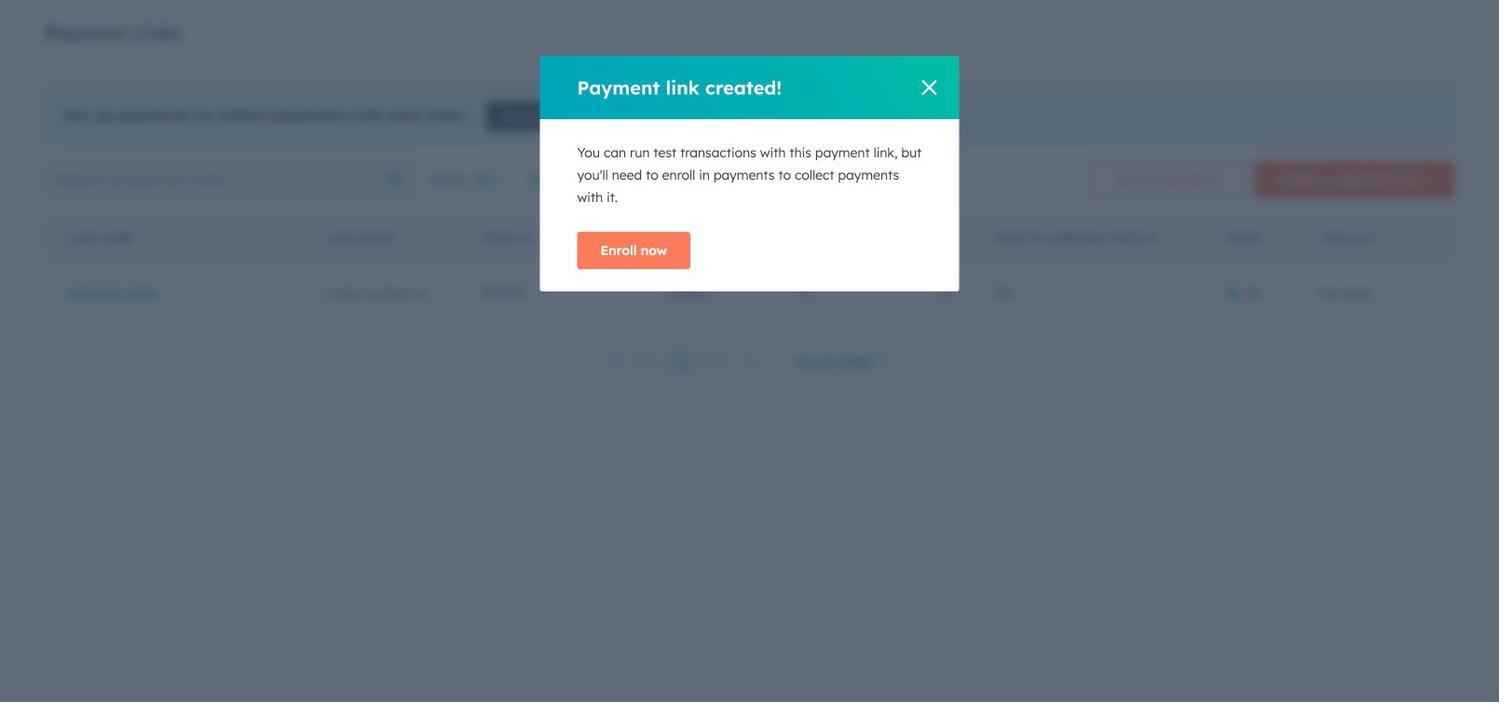 Task type: describe. For each thing, give the bounding box(es) containing it.
close image
[[922, 80, 937, 95]]

2 press to sort. image from the left
[[538, 231, 545, 244]]

4 press to sort. element from the left
[[1267, 231, 1274, 246]]

pagination navigation
[[600, 350, 769, 375]]

1 press to sort. element from the left
[[140, 231, 147, 246]]

1 press to sort. image from the left
[[140, 231, 147, 244]]

2 press to sort. element from the left
[[538, 231, 545, 246]]

2 link opens in a new window image from the top
[[783, 111, 796, 124]]

3 press to sort. element from the left
[[1163, 231, 1170, 246]]



Task type: vqa. For each thing, say whether or not it's contained in the screenshot.
The Onboarding.Steps.Finalstep.Title image
no



Task type: locate. For each thing, give the bounding box(es) containing it.
1 horizontal spatial column header
[[739, 218, 832, 259]]

1 link opens in a new window image from the top
[[783, 108, 796, 127]]

3 press to sort. image from the left
[[1267, 231, 1274, 244]]

Search search field
[[45, 161, 417, 198]]

press to sort. image
[[1163, 231, 1170, 244]]

0 horizontal spatial column header
[[304, 218, 460, 259]]

1 column header from the left
[[304, 218, 460, 259]]

0 horizontal spatial press to sort. image
[[140, 231, 147, 244]]

press to sort. image
[[140, 231, 147, 244], [538, 231, 545, 244], [1267, 231, 1274, 244]]

2 horizontal spatial press to sort. image
[[1267, 231, 1274, 244]]

link opens in a new window image
[[783, 108, 796, 127], [783, 111, 796, 124]]

column header
[[304, 218, 460, 259], [739, 218, 832, 259]]

1 horizontal spatial press to sort. image
[[538, 231, 545, 244]]

dialog
[[540, 56, 959, 292]]

press to sort. element
[[140, 231, 147, 246], [538, 231, 545, 246], [1163, 231, 1170, 246], [1267, 231, 1274, 246]]

2 column header from the left
[[739, 218, 832, 259]]



